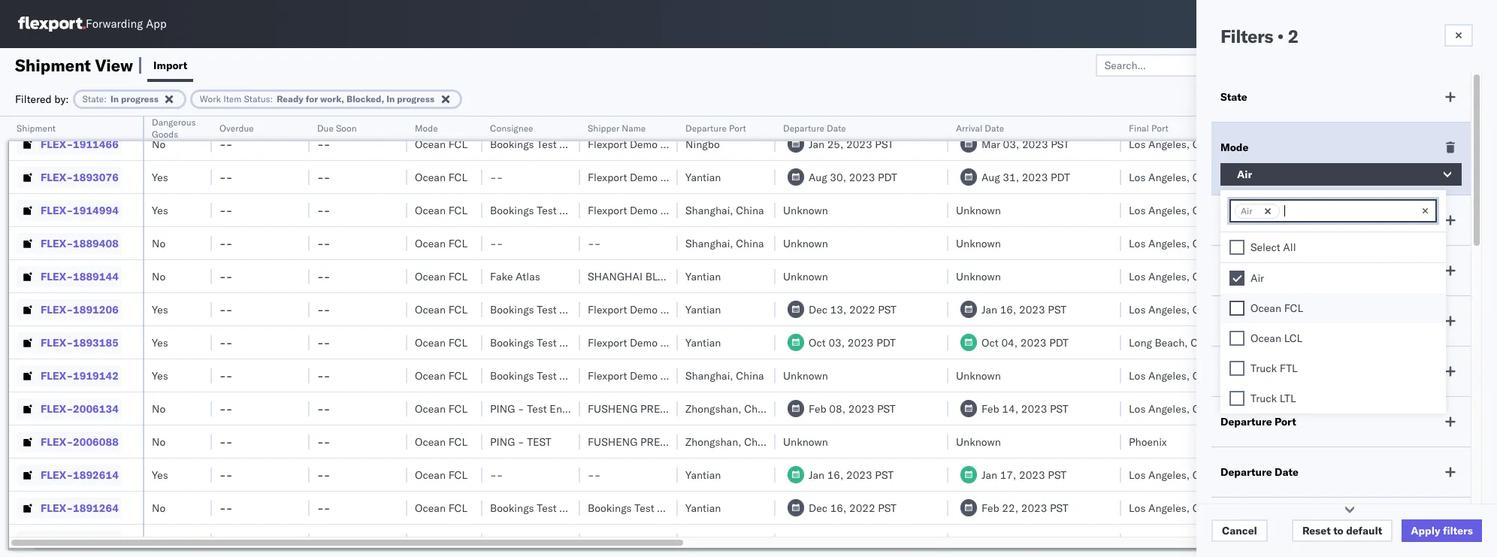 Task type: locate. For each thing, give the bounding box(es) containing it.
0 horizontal spatial departure date
[[783, 123, 846, 134]]

flex-1884372
[[41, 534, 119, 548]]

5 ca from the top
[[1193, 236, 1207, 250]]

4 flexport demo shipper co. from the top
[[588, 203, 715, 217]]

3 los from the top
[[1129, 170, 1146, 184]]

1 vertical spatial feb 27, 2023 pst
[[1227, 435, 1314, 448]]

yantian for dec 09, 2022 pst
[[686, 104, 721, 118]]

1 vertical spatial beach,
[[1155, 534, 1188, 548]]

3 yes from the top
[[152, 303, 168, 316]]

1 flex- from the top
[[41, 104, 73, 118]]

2 bookings test consignee from the top
[[490, 137, 610, 151]]

flexport for jan 25, 2023 pst
[[588, 137, 627, 151]]

test for flex-1914994
[[537, 203, 557, 217]]

7 destination from the top
[[1445, 468, 1498, 482]]

17, up 22,
[[1000, 468, 1017, 482]]

thailand
[[763, 534, 804, 548]]

precision for ping - test entity
[[641, 402, 696, 415]]

date inside quoted delivery date
[[1227, 129, 1246, 140]]

feb down vessel
[[1227, 402, 1245, 415]]

flex- up the "flex-1884372" button
[[41, 501, 73, 515]]

1 resize handle column header from the left
[[125, 117, 143, 557]]

0 horizontal spatial shipper name
[[588, 123, 646, 134]]

date up 25, at the right top of the page
[[827, 123, 846, 134]]

0 vertical spatial shanghai, china
[[686, 203, 764, 217]]

6 bookings test consignee from the top
[[490, 369, 610, 382]]

departure date up 23,
[[1221, 465, 1299, 479]]

flex-1891264
[[41, 501, 119, 515]]

1 california from the top
[[1191, 336, 1238, 349]]

feb 27, 2023 pst for los angeles, ca
[[1227, 402, 1314, 415]]

4 los angeles, ca from the top
[[1129, 203, 1207, 217]]

shipper name inside button
[[588, 123, 646, 134]]

flex- down flex-1911466 button
[[41, 170, 73, 184]]

2 beach, from the top
[[1155, 534, 1188, 548]]

2 vertical spatial ltd
[[723, 435, 741, 448]]

081801
[[538, 534, 577, 548], [636, 534, 675, 548]]

yes for flex-1892614
[[152, 468, 168, 482]]

angeles,
[[1149, 104, 1190, 118], [1149, 137, 1190, 151], [1149, 170, 1190, 184], [1149, 203, 1190, 217], [1149, 236, 1190, 250], [1149, 270, 1190, 283], [1149, 303, 1190, 316], [1149, 369, 1190, 382], [1149, 402, 1190, 415], [1149, 468, 1190, 482], [1149, 501, 1190, 515]]

ca for flex-1891206
[[1193, 303, 1207, 316]]

departure up jan 25, 2023 pst
[[783, 123, 825, 134]]

flexport demo shipper co. for oct 03, 2023 pdt
[[588, 336, 715, 349]]

1 vertical spatial long
[[1129, 534, 1153, 548]]

shipment down "filtered"
[[17, 123, 56, 134]]

california for jan
[[1191, 534, 1238, 548]]

1 horizontal spatial oct
[[982, 336, 999, 349]]

pdt up 'feb 14, 2023 pst' at the bottom right
[[1050, 336, 1069, 349]]

yes right 1914994
[[152, 203, 168, 217]]

ocean fcl for flex-1893185
[[415, 336, 468, 349]]

14 flex- from the top
[[41, 534, 73, 548]]

ca for flex-1893076
[[1193, 170, 1207, 184]]

dec
[[809, 104, 828, 118], [982, 104, 1001, 118], [809, 303, 828, 316], [1227, 468, 1246, 482], [809, 501, 828, 515]]

2023 down feb 06, 2023 pst
[[1267, 402, 1293, 415]]

air inside button
[[1238, 168, 1253, 181]]

2 horizontal spatial 30,
[[1246, 203, 1262, 217]]

fcl for flex-1891206
[[449, 303, 468, 316]]

flex- inside button
[[41, 104, 73, 118]]

0 horizontal spatial 30,
[[830, 170, 847, 184]]

None text field
[[1283, 205, 1298, 217]]

None checkbox
[[1230, 301, 1245, 316], [1230, 391, 1245, 406], [1230, 301, 1245, 316], [1230, 391, 1245, 406]]

long
[[1129, 336, 1153, 349], [1129, 534, 1153, 548]]

2023 down select all
[[1265, 270, 1291, 283]]

1 horizontal spatial :
[[270, 93, 273, 104]]

1 fusheng from the top
[[588, 402, 638, 415]]

27, for los angeles, ca
[[1248, 402, 1264, 415]]

5 resize handle column header from the left
[[465, 117, 483, 557]]

long for nov 20, 2023 pst
[[1129, 336, 1153, 349]]

demo
[[630, 104, 658, 118], [630, 137, 658, 151], [630, 170, 658, 184], [630, 203, 658, 217], [630, 303, 658, 316], [630, 336, 658, 349], [630, 369, 658, 382]]

None checkbox
[[1230, 240, 1245, 255], [1230, 271, 1245, 286], [1230, 331, 1245, 346], [1230, 361, 1245, 376], [1230, 240, 1245, 255], [1230, 271, 1245, 286], [1230, 331, 1245, 346], [1230, 361, 1245, 376]]

apply filters button
[[1402, 520, 1483, 542]]

1889144
[[73, 270, 119, 283]]

departure up ningbo
[[686, 123, 727, 134]]

name
[[622, 123, 646, 134], [1254, 214, 1283, 227], [1263, 264, 1292, 277], [1277, 314, 1306, 328], [1256, 365, 1285, 378]]

shipper for flex-1893076
[[661, 170, 698, 184]]

0 vertical spatial jan 16, 2023 pst
[[982, 303, 1067, 316]]

beach, for nov 20, 2023 pst
[[1155, 336, 1188, 349]]

oct down dec 13, 2022 pst
[[809, 336, 826, 349]]

30,
[[1003, 104, 1020, 118], [830, 170, 847, 184], [1246, 203, 1262, 217]]

: left ready
[[270, 93, 273, 104]]

flex- for 2006088
[[41, 435, 73, 448]]

consignee for flex-1891264
[[560, 501, 610, 515]]

los angeles, ca for 2006134
[[1129, 402, 1207, 415]]

feb 02, 2023 pst for pst
[[1227, 137, 1314, 151]]

ocean fcl for flex-2006088
[[415, 435, 468, 448]]

7 demo from the top
[[630, 369, 658, 382]]

6 resize handle column header from the left
[[562, 117, 580, 557]]

4 no from the top
[[152, 270, 166, 283]]

ping up ping - test
[[490, 402, 515, 415]]

flex- down flex-1893185 button
[[41, 369, 73, 382]]

2 los from the top
[[1129, 137, 1146, 151]]

2 aug from the left
[[982, 170, 1001, 184]]

long beach, california for nov
[[1129, 336, 1238, 349]]

2 zhongshan, china from the top
[[686, 435, 773, 448]]

departure date inside button
[[783, 123, 846, 134]]

1 vertical spatial departure port
[[1221, 415, 1297, 429]]

los for flex-1911466
[[1129, 137, 1146, 151]]

feb 02, 2023 pst down the delivery
[[1227, 137, 1314, 151]]

feb left 08,
[[809, 402, 827, 415]]

17, up 20,
[[1246, 303, 1262, 316]]

flexport demo shipper co. for jan 25, 2023 pst
[[588, 137, 715, 151]]

flex- down flex-2006088 button in the left of the page
[[41, 468, 73, 482]]

0 vertical spatial fusheng
[[588, 402, 638, 415]]

0 vertical spatial precision
[[641, 402, 696, 415]]

30, down 25, at the right top of the page
[[830, 170, 847, 184]]

feb left 06,
[[1227, 369, 1245, 382]]

1 vertical spatial 03,
[[829, 336, 845, 349]]

ocean for 1889408
[[415, 236, 446, 250]]

0 horizontal spatial 13,
[[831, 303, 847, 316]]

2 co. from the top
[[700, 137, 715, 151]]

list box
[[1221, 232, 1447, 414]]

1 feb 02, 2023 pst from the top
[[1227, 137, 1314, 151]]

servi
[[1478, 123, 1498, 134]]

1 co. from the top
[[700, 104, 715, 118]]

bookings test consignee for dec 13, 2022 pst
[[490, 303, 610, 316]]

aug 31, 2023 pdt
[[982, 170, 1070, 184]]

1 vertical spatial california
[[1191, 534, 1238, 548]]

2023 right 20,
[[1267, 336, 1294, 349]]

0 vertical spatial air
[[1238, 168, 1253, 181]]

2 vertical spatial 27,
[[1246, 534, 1262, 548]]

0 vertical spatial 03,
[[1003, 137, 1020, 151]]

7 yes from the top
[[152, 534, 168, 548]]

flex-1893185
[[41, 336, 119, 349]]

31,
[[1003, 170, 1020, 184]]

0 vertical spatial shipment
[[15, 55, 91, 76]]

0 horizontal spatial 081801
[[538, 534, 577, 548]]

0 vertical spatial long
[[1129, 336, 1153, 349]]

0 vertical spatial california
[[1191, 336, 1238, 349]]

2 vertical spatial co.,
[[699, 435, 720, 448]]

los angeles, ca for 1893076
[[1129, 170, 1207, 184]]

1 ping from the top
[[490, 402, 515, 415]]

2 zhongshan, from the top
[[686, 435, 742, 448]]

04, up 23,
[[1249, 468, 1265, 482]]

pdt down jan 25, 2023 pst
[[878, 170, 898, 184]]

reset to default button
[[1292, 520, 1393, 542]]

1 vertical spatial jan 16, 2023 pst
[[809, 468, 894, 482]]

shipper name
[[588, 123, 646, 134], [1221, 264, 1292, 277]]

yes right '1893185'
[[152, 336, 168, 349]]

0 vertical spatial feb 27, 2023 pst
[[1227, 402, 1314, 415]]

client name
[[1221, 214, 1283, 227]]

2 shanghai, china from the top
[[686, 236, 764, 250]]

0 vertical spatial ltd
[[727, 270, 745, 283]]

mar 03, 2023 pst
[[982, 137, 1070, 151]]

no right 1889144
[[152, 270, 166, 283]]

04, for oct
[[1002, 336, 1018, 349]]

pdt for aug 30, 2023 pdt
[[878, 170, 898, 184]]

aug left 31,
[[982, 170, 1001, 184]]

ca for flex-2006134
[[1193, 402, 1207, 415]]

1 demo from the top
[[630, 104, 658, 118]]

0 vertical spatial zhongshan,
[[686, 402, 742, 415]]

fcl for flex-1891264
[[449, 501, 468, 515]]

--
[[220, 104, 233, 118], [317, 104, 330, 118], [220, 137, 233, 151], [317, 137, 330, 151], [220, 170, 233, 184], [317, 170, 330, 184], [490, 170, 503, 184], [220, 203, 233, 217], [317, 203, 330, 217], [220, 236, 233, 250], [317, 236, 330, 250], [490, 236, 503, 250], [588, 236, 601, 250], [220, 270, 233, 283], [317, 270, 330, 283], [220, 303, 233, 316], [317, 303, 330, 316], [220, 336, 233, 349], [317, 336, 330, 349], [220, 369, 233, 382], [317, 369, 330, 382], [220, 402, 233, 415], [317, 402, 330, 415], [220, 435, 233, 448], [317, 435, 330, 448], [220, 468, 233, 482], [317, 468, 330, 482], [490, 468, 503, 482], [588, 468, 601, 482], [220, 501, 233, 515], [317, 501, 330, 515], [220, 534, 233, 548], [317, 534, 330, 548]]

consignee button
[[483, 120, 565, 135]]

feb left 22,
[[982, 501, 1000, 515]]

by:
[[54, 92, 69, 106]]

no for flex-1889408
[[152, 236, 166, 250]]

pdt
[[878, 170, 898, 184], [1051, 170, 1070, 184], [877, 336, 896, 349], [1050, 336, 1069, 349]]

ping left test
[[490, 435, 515, 448]]

zhongshan, china
[[686, 402, 773, 415], [686, 435, 773, 448]]

shanghai, china for jan 09, 2023 pst
[[686, 236, 764, 250]]

10 angeles, from the top
[[1149, 468, 1190, 482]]

2022 for 30,
[[1023, 104, 1049, 118]]

departure up 23,
[[1221, 465, 1273, 479]]

1 flexport demo shipper co. from the top
[[588, 104, 715, 118]]

11 ca from the top
[[1193, 501, 1207, 515]]

los for flex-1892614
[[1129, 468, 1146, 482]]

0 horizontal spatial :
[[104, 93, 107, 104]]

angeles, for flex-1891264
[[1149, 501, 1190, 515]]

yes right 1892614
[[152, 468, 168, 482]]

flex- down flex-1891264 button
[[41, 534, 73, 548]]

5 destination from the top
[[1445, 402, 1498, 415]]

2023 right 23,
[[1265, 501, 1291, 515]]

los angeles, ca for 1914994
[[1129, 203, 1207, 217]]

in
[[110, 93, 119, 104], [387, 93, 395, 104]]

flex- up shipment button
[[41, 104, 73, 118]]

shanghai
[[588, 270, 643, 283]]

1 horizontal spatial state
[[1221, 90, 1248, 104]]

1 vertical spatial 04,
[[1249, 468, 1265, 482]]

1 vertical spatial zhongshan,
[[686, 435, 742, 448]]

shipper for flex-1919142
[[661, 369, 698, 382]]

20,
[[1248, 336, 1265, 349]]

progress up mode button
[[397, 93, 435, 104]]

list box containing select all
[[1221, 232, 1447, 414]]

test for flex-1891206
[[537, 303, 557, 316]]

flexport. image
[[18, 17, 86, 32]]

shanghai bluetech co., ltd
[[588, 270, 745, 283]]

09,
[[831, 104, 847, 118], [1246, 236, 1262, 250]]

1 ca from the top
[[1193, 104, 1207, 118]]

flex-1884372 button
[[17, 530, 122, 551]]

air up jan 30, 2023 pst
[[1238, 168, 1253, 181]]

1 vertical spatial 02,
[[1248, 170, 1264, 184]]

1 horizontal spatial in
[[387, 93, 395, 104]]

flex-1892614 button
[[17, 464, 122, 485]]

date
[[827, 123, 846, 134], [985, 123, 1005, 134], [1227, 129, 1246, 140], [1275, 465, 1299, 479]]

0 vertical spatial mode
[[415, 123, 438, 134]]

1 horizontal spatial jan 17, 2023 pst
[[1227, 303, 1312, 316]]

consignee for flex-1911466
[[560, 137, 610, 151]]

date up jan 23, 2023 pst
[[1275, 465, 1299, 479]]

ningbo
[[686, 137, 720, 151]]

0 vertical spatial 09,
[[831, 104, 847, 118]]

3 flexport from the top
[[588, 170, 627, 184]]

8 flex- from the top
[[41, 336, 73, 349]]

08,
[[830, 402, 846, 415]]

1 horizontal spatial port
[[1152, 123, 1169, 134]]

forwarding app link
[[18, 17, 167, 32]]

0 vertical spatial 13,
[[1246, 270, 1262, 283]]

2 yantian from the top
[[686, 170, 721, 184]]

4 resize handle column header from the left
[[389, 117, 408, 557]]

resize handle column header
[[125, 117, 143, 557], [194, 117, 212, 557], [292, 117, 310, 557], [389, 117, 408, 557], [465, 117, 483, 557], [562, 117, 580, 557], [660, 117, 678, 557], [758, 117, 776, 557], [931, 117, 949, 557], [1104, 117, 1122, 557], [1201, 117, 1220, 557], [1322, 117, 1340, 557], [1420, 117, 1438, 557]]

1 horizontal spatial progress
[[397, 93, 435, 104]]

final
[[1129, 123, 1150, 134]]

resize handle column header for shipment
[[125, 117, 143, 557]]

resize handle column header for container numbers
[[1420, 117, 1438, 557]]

4 flexport from the top
[[588, 203, 627, 217]]

bluetech
[[646, 270, 700, 283]]

dec for dec 16, 2022 pst
[[809, 501, 828, 515]]

consignee
[[560, 104, 610, 118], [490, 123, 533, 134], [560, 137, 610, 151], [560, 203, 610, 217], [560, 303, 610, 316], [1221, 314, 1274, 328], [560, 336, 610, 349], [560, 369, 610, 382], [560, 501, 610, 515]]

7 flex- from the top
[[41, 303, 73, 316]]

1 horizontal spatial jan 16, 2023 pst
[[982, 303, 1067, 316]]

ocean
[[415, 104, 446, 118], [415, 137, 446, 151], [415, 170, 446, 184], [415, 203, 446, 217], [415, 236, 446, 250], [415, 270, 446, 283], [1251, 301, 1282, 315], [415, 303, 446, 316], [1251, 332, 1282, 345], [415, 336, 446, 349], [415, 369, 446, 382], [415, 402, 446, 415], [415, 435, 446, 448], [415, 468, 446, 482], [415, 501, 446, 515], [415, 534, 446, 548]]

departure date up 25, at the right top of the page
[[783, 123, 846, 134]]

2022 for 16,
[[850, 501, 876, 515]]

ocean for 1911466
[[415, 137, 446, 151]]

2 vertical spatial 16,
[[831, 501, 847, 515]]

1 long beach, california from the top
[[1129, 336, 1238, 349]]

2 ca from the top
[[1193, 137, 1207, 151]]

06,
[[1248, 369, 1264, 382]]

in right blocked,
[[387, 93, 395, 104]]

30, up jan 09, 2023 pst
[[1246, 203, 1262, 217]]

8 destination from the top
[[1445, 501, 1498, 515]]

2 vertical spatial 30,
[[1246, 203, 1262, 217]]

2 flex- from the top
[[41, 137, 73, 151]]

1 shanghai, china from the top
[[686, 203, 764, 217]]

3 ca from the top
[[1193, 170, 1207, 184]]

quoted delivery date
[[1227, 117, 1293, 140]]

0 vertical spatial shanghai,
[[686, 203, 734, 217]]

3 los angeles, ca from the top
[[1129, 170, 1207, 184]]

final port
[[1129, 123, 1169, 134]]

1 truck from the top
[[1251, 362, 1278, 375]]

1 vertical spatial shipment
[[17, 123, 56, 134]]

departure port down 'truck ltl'
[[1221, 415, 1297, 429]]

flex- down flex-1889144 button
[[41, 303, 73, 316]]

1 vertical spatial ltd
[[723, 402, 741, 415]]

jan 17, 2023 pst up feb 22, 2023 pst
[[982, 468, 1067, 482]]

1815384
[[73, 104, 119, 118]]

13 flex- from the top
[[41, 501, 73, 515]]

0 vertical spatial departure date
[[783, 123, 846, 134]]

feb
[[1227, 137, 1245, 151], [1227, 170, 1245, 184], [1227, 369, 1245, 382], [809, 402, 827, 415], [982, 402, 1000, 415], [1227, 402, 1245, 415], [1227, 435, 1245, 448], [982, 501, 1000, 515]]

2 truck from the top
[[1251, 392, 1278, 405]]

nov
[[1227, 104, 1246, 118], [1227, 336, 1246, 349]]

0 vertical spatial nov
[[1227, 104, 1246, 118]]

state
[[1221, 90, 1248, 104], [82, 93, 104, 104]]

0 horizontal spatial 03,
[[829, 336, 845, 349]]

yantian for oct 03, 2023 pdt
[[686, 336, 721, 349]]

1 vertical spatial long beach, california
[[1129, 534, 1238, 548]]

1 horizontal spatial 081801
[[636, 534, 675, 548]]

shipment for shipment view
[[15, 55, 91, 76]]

2 long beach, california from the top
[[1129, 534, 1238, 548]]

consignee for flex-1914994
[[560, 203, 610, 217]]

no right the 2006134
[[152, 402, 166, 415]]

0 horizontal spatial mode
[[415, 123, 438, 134]]

nov left 20,
[[1227, 336, 1246, 349]]

09, down client name
[[1246, 236, 1262, 250]]

25,
[[828, 137, 844, 151]]

jan left 25, at the right top of the page
[[809, 137, 825, 151]]

02, down quoted
[[1248, 137, 1264, 151]]

port for final port "button" at the top right of the page
[[1152, 123, 1169, 134]]

ca
[[1193, 104, 1207, 118], [1193, 137, 1207, 151], [1193, 170, 1207, 184], [1193, 203, 1207, 217], [1193, 236, 1207, 250], [1193, 270, 1207, 283], [1193, 303, 1207, 316], [1193, 369, 1207, 382], [1193, 402, 1207, 415], [1193, 468, 1207, 482], [1193, 501, 1207, 515]]

los for flex-1891264
[[1129, 501, 1146, 515]]

1 horizontal spatial 17,
[[1246, 303, 1262, 316]]

pdt down mar 03, 2023 pst
[[1051, 170, 1070, 184]]

10 los from the top
[[1129, 468, 1146, 482]]

8 los from the top
[[1129, 369, 1146, 382]]

0 vertical spatial ping
[[490, 402, 515, 415]]

1 vertical spatial co.,
[[699, 402, 720, 415]]

no up goods
[[152, 104, 166, 118]]

all
[[1284, 241, 1297, 254]]

4 destination from the top
[[1445, 369, 1498, 382]]

04,
[[1002, 336, 1018, 349], [1249, 468, 1265, 482]]

23,
[[1246, 501, 1262, 515]]

jan 09, 2023 pst
[[1227, 236, 1312, 250]]

flex- down the flex-2006134 button
[[41, 435, 73, 448]]

long beach, california for jan
[[1129, 534, 1238, 548]]

oct up 'feb 14, 2023 pst' at the bottom right
[[982, 336, 999, 349]]

port inside "button"
[[1152, 123, 1169, 134]]

fcl for flex-1889408
[[449, 236, 468, 250]]

no down the dangerous
[[152, 137, 166, 151]]

destination
[[1445, 104, 1498, 118], [1445, 170, 1498, 184], [1445, 336, 1498, 349], [1445, 369, 1498, 382], [1445, 402, 1498, 415], [1445, 435, 1498, 448], [1445, 468, 1498, 482], [1445, 501, 1498, 515]]

yantian
[[686, 104, 721, 118], [686, 170, 721, 184], [686, 270, 721, 283], [686, 303, 721, 316], [686, 336, 721, 349], [686, 468, 721, 482], [686, 501, 721, 515]]

1 vertical spatial 13,
[[831, 303, 847, 316]]

flex- up 'flex-1891206' button
[[41, 270, 73, 283]]

progress
[[121, 93, 159, 104], [397, 93, 435, 104]]

0 horizontal spatial aug
[[809, 170, 828, 184]]

california up vessel
[[1191, 336, 1238, 349]]

04, for dec
[[1249, 468, 1265, 482]]

1 vertical spatial 27,
[[1248, 435, 1264, 448]]

jan 25, 2023 pst
[[809, 137, 894, 151]]

6 no from the top
[[152, 435, 166, 448]]

feb left 14, on the right bottom of the page
[[982, 402, 1000, 415]]

6 los from the top
[[1129, 270, 1146, 283]]

jan left 23,
[[1227, 501, 1243, 515]]

0 vertical spatial long beach, california
[[1129, 336, 1238, 349]]

1 vertical spatial fusheng precision co., ltd
[[588, 435, 741, 448]]

1 feb 27, 2023 pst from the top
[[1227, 402, 1314, 415]]

fusheng precision co., ltd for ping - test entity
[[588, 402, 741, 415]]

1 vertical spatial 09,
[[1246, 236, 1262, 250]]

2023 down arrival date button
[[1022, 137, 1049, 151]]

yes for flex-1919142
[[152, 369, 168, 382]]

5 co. from the top
[[700, 303, 715, 316]]

6 flex- from the top
[[41, 270, 73, 283]]

0 horizontal spatial 09,
[[831, 104, 847, 118]]

in down view
[[110, 93, 119, 104]]

ocean fcl
[[415, 104, 468, 118], [415, 137, 468, 151], [415, 170, 468, 184], [415, 203, 468, 217], [415, 236, 468, 250], [415, 270, 468, 283], [1251, 301, 1304, 315], [415, 303, 468, 316], [415, 336, 468, 349], [415, 369, 468, 382], [415, 402, 468, 415], [415, 435, 468, 448], [415, 468, 468, 482], [415, 501, 468, 515], [415, 534, 468, 548]]

destination for jan 17, 2023 pst
[[1445, 468, 1498, 482]]

test
[[537, 104, 557, 118], [537, 137, 557, 151], [537, 203, 557, 217], [537, 303, 557, 316], [537, 336, 557, 349], [537, 369, 557, 382], [527, 402, 547, 415], [537, 501, 557, 515], [635, 501, 655, 515], [516, 534, 536, 548], [613, 534, 633, 548]]

7 yantian from the top
[[686, 501, 721, 515]]

7 los from the top
[[1129, 303, 1146, 316]]

jan
[[809, 137, 825, 151], [1227, 203, 1243, 217], [1227, 236, 1243, 250], [1227, 270, 1243, 283], [982, 303, 998, 316], [1227, 303, 1243, 316], [809, 468, 825, 482], [982, 468, 998, 482], [1227, 501, 1243, 515], [1227, 534, 1243, 548]]

flex- for 1911466
[[41, 137, 73, 151]]

2 angeles, from the top
[[1149, 137, 1190, 151]]

2023 down jan 23, 2023 pst
[[1265, 534, 1291, 548]]

dec for dec 04, 2023 pst
[[1227, 468, 1246, 482]]

flex- down flex-1914994 button in the left of the page
[[41, 236, 73, 250]]

1 los angeles, ca from the top
[[1129, 104, 1207, 118]]

shipment inside button
[[17, 123, 56, 134]]

shipment up by:
[[15, 55, 91, 76]]

0 vertical spatial fusheng precision co., ltd
[[588, 402, 741, 415]]

1 vertical spatial precision
[[641, 435, 696, 448]]

5 yes from the top
[[152, 369, 168, 382]]

aug
[[809, 170, 828, 184], [982, 170, 1001, 184]]

ocean for 1893076
[[415, 170, 446, 184]]

jan 16, 2023 pst up oct 04, 2023 pdt
[[982, 303, 1067, 316]]

1 horizontal spatial 09,
[[1246, 236, 1262, 250]]

no for flex-2006134
[[152, 402, 166, 415]]

los for flex-1889408
[[1129, 236, 1146, 250]]

beach,
[[1155, 336, 1188, 349], [1155, 534, 1188, 548]]

departure port
[[686, 123, 746, 134], [1221, 415, 1297, 429]]

6 angeles, from the top
[[1149, 270, 1190, 283]]

co.
[[700, 104, 715, 118], [700, 137, 715, 151], [700, 170, 715, 184], [700, 203, 715, 217], [700, 303, 715, 316], [700, 336, 715, 349], [700, 369, 715, 382]]

flex-1891264 button
[[17, 497, 122, 518]]

0 horizontal spatial eloi test 081801
[[490, 534, 577, 548]]

2022 for 09,
[[850, 104, 876, 118]]

pst
[[878, 104, 897, 118], [1051, 104, 1070, 118], [1296, 104, 1315, 118], [875, 137, 894, 151], [1051, 137, 1070, 151], [1296, 137, 1314, 151], [1296, 170, 1314, 184], [1293, 203, 1312, 217], [1293, 236, 1312, 250], [1293, 270, 1312, 283], [878, 303, 897, 316], [1048, 303, 1067, 316], [1293, 303, 1312, 316], [1296, 336, 1315, 349], [1296, 369, 1314, 382], [877, 402, 896, 415], [1050, 402, 1069, 415], [1296, 402, 1314, 415], [1296, 435, 1314, 448], [875, 468, 894, 482], [1048, 468, 1067, 482], [1296, 468, 1315, 482], [878, 501, 897, 515], [1050, 501, 1069, 515], [1293, 501, 1312, 515], [1293, 534, 1312, 548]]

yantian for dec 13, 2022 pst
[[686, 303, 721, 316]]

12 flex- from the top
[[41, 468, 73, 482]]

feb 27, 2023 pst up dec 04, 2023 pst
[[1227, 435, 1314, 448]]

1914994
[[73, 203, 119, 217]]

flex- for 1891206
[[41, 303, 73, 316]]

ocean fcl for flex-1893076
[[415, 170, 468, 184]]

los for flex-1889144
[[1129, 270, 1146, 283]]

0 vertical spatial 30,
[[1003, 104, 1020, 118]]

1 horizontal spatial departure port
[[1221, 415, 1297, 429]]

27, up dec 04, 2023 pst
[[1248, 435, 1264, 448]]

4 angeles, from the top
[[1149, 203, 1190, 217]]

flex-1815384
[[41, 104, 119, 118]]

1 vertical spatial mode
[[1221, 141, 1249, 154]]

nov left "28,"
[[1227, 104, 1246, 118]]

0 horizontal spatial port
[[729, 123, 746, 134]]

yes
[[152, 170, 168, 184], [152, 203, 168, 217], [152, 303, 168, 316], [152, 336, 168, 349], [152, 369, 168, 382], [152, 468, 168, 482], [152, 534, 168, 548]]

0 horizontal spatial 17,
[[1000, 468, 1017, 482]]

2 vertical spatial shanghai,
[[686, 369, 734, 382]]

13 resize handle column header from the left
[[1420, 117, 1438, 557]]

yes right 1891206
[[152, 303, 168, 316]]

eloi
[[490, 534, 513, 548], [588, 534, 611, 548]]

port inside button
[[729, 123, 746, 134]]

10 los angeles, ca from the top
[[1129, 468, 1207, 482]]

long beach, california
[[1129, 336, 1238, 349], [1129, 534, 1238, 548]]

ping
[[490, 402, 515, 415], [490, 435, 515, 448]]

ca for flex-1892614
[[1193, 468, 1207, 482]]

vessel name
[[1221, 365, 1285, 378]]

3 co. from the top
[[700, 170, 715, 184]]

7 no from the top
[[152, 501, 166, 515]]

0 vertical spatial departure port
[[686, 123, 746, 134]]

1 horizontal spatial eloi test 081801
[[588, 534, 675, 548]]

0 vertical spatial demu1232567
[[1347, 104, 1424, 117]]

1891206
[[73, 303, 119, 316]]

1 zhongshan, from the top
[[686, 402, 742, 415]]

angeles, for flex-1889144
[[1149, 270, 1190, 283]]

test for flex-1893185
[[537, 336, 557, 349]]

shipper inside button
[[588, 123, 620, 134]]

1 vertical spatial departure date
[[1221, 465, 1299, 479]]

container
[[1347, 117, 1388, 128]]

0 horizontal spatial oct
[[809, 336, 826, 349]]

jan 13, 2023 pst
[[1227, 270, 1312, 283]]

feb up dec 04, 2023 pst
[[1227, 435, 1245, 448]]

los for flex-1919142
[[1129, 369, 1146, 382]]

8 resize handle column header from the left
[[758, 117, 776, 557]]

apply
[[1411, 524, 1441, 538]]

test for flex-1911466
[[537, 137, 557, 151]]

0 vertical spatial beach,
[[1155, 336, 1188, 349]]

dec for dec 13, 2022 pst
[[809, 303, 828, 316]]

no right "1891264"
[[152, 501, 166, 515]]

1 yantian from the top
[[686, 104, 721, 118]]

0 vertical spatial feb 02, 2023 pst
[[1227, 137, 1314, 151]]

0 vertical spatial 27,
[[1248, 402, 1264, 415]]

pdt down dec 13, 2022 pst
[[877, 336, 896, 349]]

9 los angeles, ca from the top
[[1129, 402, 1207, 415]]

4 los from the top
[[1129, 203, 1146, 217]]

vessel
[[1221, 365, 1254, 378]]

reset to default
[[1303, 524, 1383, 538]]

2 02, from the top
[[1248, 170, 1264, 184]]

5 flex- from the top
[[41, 236, 73, 250]]

1 vertical spatial fusheng
[[588, 435, 638, 448]]

09, up departure date button
[[831, 104, 847, 118]]

1 oct from the left
[[809, 336, 826, 349]]

bookings for flex-1891206
[[490, 303, 534, 316]]

0 horizontal spatial departure port
[[686, 123, 746, 134]]

departure date
[[783, 123, 846, 134], [1221, 465, 1299, 479]]

1 vertical spatial shipper name
[[1221, 264, 1292, 277]]

zhongshan, for ping - test entity
[[686, 402, 742, 415]]

flex- up flex-1889408 button
[[41, 203, 73, 217]]

feb 02, 2023 pst up jan 30, 2023 pst
[[1227, 170, 1314, 184]]

laem chabang, thailand
[[686, 534, 804, 548]]

dec 16, 2022 pst
[[809, 501, 897, 515]]

1 los from the top
[[1129, 104, 1146, 118]]

11 flex- from the top
[[41, 435, 73, 448]]

5 flexport from the top
[[588, 303, 627, 316]]

04, up 14, on the right bottom of the page
[[1002, 336, 1018, 349]]

: down view
[[104, 93, 107, 104]]

arrival
[[956, 123, 983, 134]]

ocean for 2006088
[[415, 435, 446, 448]]

1 horizontal spatial 03,
[[1003, 137, 1020, 151]]

fcl for flex-2006088
[[449, 435, 468, 448]]

fusheng right 'entity'
[[588, 402, 638, 415]]

02, for aug 31, 2023 pdt
[[1248, 170, 1264, 184]]

flex-1889144 button
[[17, 266, 122, 287]]

resize handle column header for departure date
[[931, 117, 949, 557]]

7 angeles, from the top
[[1149, 303, 1190, 316]]

jan up dec 16, 2022 pst at the right bottom
[[809, 468, 825, 482]]

air up jan 09, 2023 pst
[[1241, 205, 1253, 217]]

1 vertical spatial 16,
[[828, 468, 844, 482]]

2 california from the top
[[1191, 534, 1238, 548]]

consignee inside button
[[490, 123, 533, 134]]

flex- up flex-2006088 button in the left of the page
[[41, 402, 73, 415]]

air
[[1238, 168, 1253, 181], [1241, 205, 1253, 217], [1251, 271, 1265, 285]]

0 vertical spatial 02,
[[1248, 137, 1264, 151]]

china
[[736, 203, 764, 217], [736, 236, 764, 250], [736, 369, 764, 382], [745, 402, 773, 415], [745, 435, 773, 448], [697, 501, 725, 515]]

flexport demo shipper co. for dec 09, 2022 pst
[[588, 104, 715, 118]]

0 horizontal spatial in
[[110, 93, 119, 104]]

fcl for flex-1914994
[[449, 203, 468, 217]]

2 flexport demo shipper co. from the top
[[588, 137, 715, 151]]

1 02, from the top
[[1248, 137, 1264, 151]]

1 vertical spatial truck
[[1251, 392, 1278, 405]]

1 vertical spatial 30,
[[830, 170, 847, 184]]

7 resize handle column header from the left
[[660, 117, 678, 557]]

departure port up ningbo
[[686, 123, 746, 134]]

11 los from the top
[[1129, 501, 1146, 515]]

jan 23, 2023 pst
[[1227, 501, 1312, 515]]

0 horizontal spatial jan 17, 2023 pst
[[982, 468, 1067, 482]]

2023 up oct 04, 2023 pdt
[[1020, 303, 1046, 316]]

1 zhongshan, china from the top
[[686, 402, 773, 415]]

2 resize handle column header from the left
[[194, 117, 212, 557]]

flex- for 1919142
[[41, 369, 73, 382]]

1891264
[[73, 501, 119, 515]]



Task type: describe. For each thing, give the bounding box(es) containing it.
fake
[[490, 270, 513, 283]]

4 co. from the top
[[700, 203, 715, 217]]

nov 20, 2023 pst
[[1227, 336, 1315, 349]]

2023 right 14, on the right bottom of the page
[[1022, 402, 1048, 415]]

apply filters
[[1411, 524, 1474, 538]]

1 : from the left
[[104, 93, 107, 104]]

ltd for test
[[723, 402, 741, 415]]

resize handle column header for final port
[[1201, 117, 1220, 557]]

flex- for 1892614
[[41, 468, 73, 482]]

feb 27, 2023 pst for phoenix
[[1227, 435, 1314, 448]]

0 vertical spatial co.,
[[702, 270, 724, 283]]

1 progress from the left
[[121, 93, 159, 104]]

0 horizontal spatial jan 16, 2023 pst
[[809, 468, 894, 482]]

2 eloi from the left
[[588, 534, 611, 548]]

bookings for flex-1914994
[[490, 203, 534, 217]]

resize handle column header for quoted delivery date
[[1322, 117, 1340, 557]]

china for flex-2006134
[[745, 402, 773, 415]]

dec 04, 2023 pst
[[1227, 468, 1315, 482]]

•
[[1278, 25, 1284, 47]]

dangerous goods
[[152, 117, 196, 140]]

mode button
[[408, 120, 468, 135]]

demo for oct 03, 2023 pdt
[[630, 336, 658, 349]]

2
[[1288, 25, 1299, 47]]

select
[[1251, 241, 1281, 254]]

departure port button
[[678, 120, 761, 135]]

to
[[1334, 524, 1344, 538]]

dec 09, 2022 pst
[[809, 104, 897, 118]]

2 horizontal spatial port
[[1275, 415, 1297, 429]]

0 vertical spatial 16,
[[1000, 303, 1017, 316]]

feb down quoted
[[1227, 137, 1245, 151]]

2 vertical spatial air
[[1251, 271, 1265, 285]]

item
[[223, 93, 242, 104]]

departure down 'truck ltl'
[[1221, 415, 1273, 429]]

los for flex-1815384
[[1129, 104, 1146, 118]]

state for state
[[1221, 90, 1248, 104]]

jan down jan 23, 2023 pst
[[1227, 534, 1243, 548]]

consignee for flex-1893185
[[560, 336, 610, 349]]

los angeles, ca for 1892614
[[1129, 468, 1207, 482]]

resize handle column header for arrival date
[[1104, 117, 1122, 557]]

los for flex-1891206
[[1129, 303, 1146, 316]]

angeles, for flex-1893076
[[1149, 170, 1190, 184]]

california for nov
[[1191, 336, 1238, 349]]

03, for oct
[[829, 336, 845, 349]]

jan down 'client'
[[1227, 236, 1243, 250]]

view
[[95, 55, 133, 76]]

2023 up 'feb 14, 2023 pst' at the bottom right
[[1021, 336, 1047, 349]]

pdt for oct 04, 2023 pdt
[[1050, 336, 1069, 349]]

jan down jan 09, 2023 pst
[[1227, 270, 1243, 283]]

fcl for flex-2006134
[[449, 402, 468, 415]]

test for flex-1884372
[[516, 534, 536, 548]]

forwarding app
[[86, 17, 167, 31]]

2023 up 'truck ltl'
[[1267, 369, 1293, 382]]

flex-1893185 button
[[17, 332, 122, 353]]

status
[[244, 93, 270, 104]]

no for flex-1815384
[[152, 104, 166, 118]]

jan up jan 09, 2023 pst
[[1227, 203, 1243, 217]]

22,
[[1003, 501, 1019, 515]]

partner servi
[[1445, 123, 1498, 134]]

flex-1815384 button
[[17, 100, 122, 121]]

yes for flex-1893185
[[152, 336, 168, 349]]

yantian for jan 16, 2023 pst
[[686, 468, 721, 482]]

co. for dec 13, 2022 pst
[[700, 303, 715, 316]]

filters • 2
[[1221, 25, 1299, 47]]

flex- for 1815384
[[41, 104, 73, 118]]

work item status : ready for work, blocked, in progress
[[200, 93, 435, 104]]

ocean fcl for flex-1892614
[[415, 468, 468, 482]]

consignee for flex-1891206
[[560, 303, 610, 316]]

china for flex-2006088
[[745, 435, 773, 448]]

cancel
[[1223, 524, 1258, 538]]

Search... text field
[[1096, 54, 1260, 76]]

1 vertical spatial demu1232567
[[1424, 137, 1498, 150]]

flex-1893076
[[41, 170, 119, 184]]

1 horizontal spatial shipper name
[[1221, 264, 1292, 277]]

ocean for 1919142
[[415, 369, 446, 382]]

flexport for dec 09, 2022 pst
[[588, 104, 627, 118]]

angeles, for flex-1892614
[[1149, 468, 1190, 482]]

bicu1234565,
[[1347, 137, 1421, 150]]

2023 up dec 16, 2022 pst at the right bottom
[[847, 468, 873, 482]]

flex- for 1889408
[[41, 236, 73, 250]]

flex-1889408 button
[[17, 233, 122, 254]]

ocean lcl
[[1251, 332, 1303, 345]]

destination for dec 30, 2022 pst
[[1445, 104, 1498, 118]]

shipper for flex-1911466
[[661, 137, 698, 151]]

truck ltl
[[1251, 392, 1297, 405]]

feb 14, 2023 pst
[[982, 402, 1069, 415]]

2023 down departure date button
[[847, 137, 873, 151]]

angeles, for flex-2006134
[[1149, 402, 1190, 415]]

date inside departure date button
[[827, 123, 846, 134]]

filters
[[1221, 25, 1274, 47]]

demo for aug 30, 2023 pdt
[[630, 170, 658, 184]]

bookings test consignee for dec 09, 2022 pst
[[490, 104, 610, 118]]

oct 04, 2023 pdt
[[982, 336, 1069, 349]]

16, for jan
[[828, 468, 844, 482]]

phoenix
[[1129, 435, 1167, 448]]

mode inside button
[[415, 123, 438, 134]]

bookings for flex-1919142
[[490, 369, 534, 382]]

import
[[153, 58, 187, 72]]

16, for feb
[[831, 501, 847, 515]]

3 resize handle column header from the left
[[292, 117, 310, 557]]

ca for flex-1815384
[[1193, 104, 1207, 118]]

0 vertical spatial jan 17, 2023 pst
[[1227, 303, 1312, 316]]

27, for phoenix
[[1248, 435, 1264, 448]]

1 vertical spatial jan 17, 2023 pst
[[982, 468, 1067, 482]]

ca for flex-1919142
[[1193, 369, 1207, 382]]

ocean for 1891264
[[415, 501, 446, 515]]

quoted delivery date button
[[1220, 114, 1325, 141]]

6 destination from the top
[[1445, 435, 1498, 448]]

no for flex-1891264
[[152, 501, 166, 515]]

aug 30, 2023 pdt
[[809, 170, 898, 184]]

ltl
[[1280, 392, 1297, 405]]

shipment for shipment
[[17, 123, 56, 134]]

truck ftl
[[1251, 362, 1298, 375]]

quoted
[[1227, 117, 1257, 128]]

30, for dec
[[1003, 104, 1020, 118]]

1 vertical spatial 17,
[[1000, 468, 1017, 482]]

2 in from the left
[[387, 93, 395, 104]]

oct 03, 2023 pdt
[[809, 336, 896, 349]]

Search Shipments (/) text field
[[1210, 13, 1355, 35]]

ocean fcl for flex-1919142
[[415, 369, 468, 382]]

flex-1889144
[[41, 270, 119, 283]]

flex-2006088 button
[[17, 431, 122, 452]]

2006088
[[73, 435, 119, 448]]

ocean fcl for flex-1884372
[[415, 534, 468, 548]]

nov 28, 2022 pst
[[1227, 104, 1315, 118]]

ocean fcl inside list box
[[1251, 301, 1304, 315]]

1 vertical spatial air
[[1241, 205, 1253, 217]]

dangerous goods button
[[144, 114, 206, 141]]

7 flexport demo shipper co. from the top
[[588, 369, 715, 382]]

2023 down dec 13, 2022 pst
[[848, 336, 874, 349]]

resize handle column header for mode
[[465, 117, 483, 557]]

departure inside button
[[686, 123, 727, 134]]

3 bookings test consignee from the top
[[490, 203, 610, 217]]

14,
[[1003, 402, 1019, 415]]

precision for ping - test
[[641, 435, 696, 448]]

yantian for dec 16, 2022 pst
[[686, 501, 721, 515]]

departure inside button
[[783, 123, 825, 134]]

jan up oct 04, 2023 pdt
[[982, 303, 998, 316]]

shipper for flex-1815384
[[661, 104, 698, 118]]

client
[[1221, 214, 1251, 227]]

feb 06, 2023 pst
[[1227, 369, 1314, 382]]

ocean for 1893185
[[415, 336, 446, 349]]

blocked,
[[347, 93, 384, 104]]

2023 up jan 23, 2023 pst
[[1268, 468, 1294, 482]]

2023 up jan 09, 2023 pst
[[1265, 203, 1291, 217]]

shipper for flex-1891206
[[661, 303, 698, 316]]

2023 right 22,
[[1022, 501, 1048, 515]]

1893076
[[73, 170, 119, 184]]

2 : from the left
[[270, 93, 273, 104]]

bookings for flex-1911466
[[490, 137, 534, 151]]

ping - test
[[490, 435, 551, 448]]

2 eloi test 081801 from the left
[[588, 534, 675, 548]]

2023 up jan 13, 2023 pst
[[1265, 236, 1291, 250]]

co. for oct 03, 2023 pdt
[[700, 336, 715, 349]]

2 081801 from the left
[[636, 534, 675, 548]]

aug for aug 31, 2023 pdt
[[982, 170, 1001, 184]]

ocean fcl for flex-1889408
[[415, 236, 468, 250]]

flex- for 1914994
[[41, 203, 73, 217]]

soon
[[336, 123, 357, 134]]

flex-1914994
[[41, 203, 119, 217]]

1 horizontal spatial departure date
[[1221, 465, 1299, 479]]

flex-1914994 button
[[17, 200, 122, 221]]

2023 right 31,
[[1022, 170, 1048, 184]]

feb 08, 2023 pst
[[809, 402, 896, 415]]

arrival date
[[956, 123, 1005, 134]]

ftl
[[1280, 362, 1298, 375]]

final port button
[[1122, 120, 1204, 135]]

flex-1919142 button
[[17, 365, 122, 386]]

oct for oct 04, 2023 pdt
[[982, 336, 999, 349]]

2023 up jan 30, 2023 pst
[[1267, 170, 1293, 184]]

jan down jan 13, 2023 pst
[[1227, 303, 1243, 316]]

2023 right 08,
[[849, 402, 875, 415]]

container numbers button
[[1340, 114, 1423, 141]]

feb up 'client'
[[1227, 170, 1245, 184]]

forwarding
[[86, 17, 143, 31]]

7 co. from the top
[[700, 369, 715, 382]]

flex- for 1889144
[[41, 270, 73, 283]]

shipper for flex-1891264
[[657, 501, 694, 515]]

1919142
[[73, 369, 119, 382]]

2023 up feb 22, 2023 pst
[[1020, 468, 1046, 482]]

truck for truck ftl
[[1251, 362, 1278, 375]]

china for flex-1889408
[[736, 236, 764, 250]]

1 eloi from the left
[[490, 534, 513, 548]]

no for flex-1889144
[[152, 270, 166, 283]]

los angeles, ca for 1891206
[[1129, 303, 1207, 316]]

consignee name
[[1221, 314, 1306, 328]]

flexport demo shipper co. for dec 13, 2022 pst
[[588, 303, 715, 316]]

jan up feb 22, 2023 pst
[[982, 468, 998, 482]]

entity
[[550, 402, 578, 415]]

overdue
[[220, 123, 254, 134]]

flex- for 1884372
[[41, 534, 73, 548]]

bookings for flex-1893185
[[490, 336, 534, 349]]

2 progress from the left
[[397, 93, 435, 104]]

7 flexport from the top
[[588, 369, 627, 382]]

ocean fcl for flex-1891206
[[415, 303, 468, 316]]

feb 22, 2023 pst
[[982, 501, 1069, 515]]

2023 up dec 04, 2023 pst
[[1267, 435, 1293, 448]]

los for flex-1893076
[[1129, 170, 1146, 184]]

departure port inside button
[[686, 123, 746, 134]]

1 eloi test 081801 from the left
[[490, 534, 577, 548]]

aug for aug 30, 2023 pdt
[[809, 170, 828, 184]]

flex-1911466 button
[[17, 133, 122, 155]]

name inside button
[[622, 123, 646, 134]]

2023 up ocean lcl
[[1265, 303, 1291, 316]]

work,
[[320, 93, 344, 104]]

0 vertical spatial 17,
[[1246, 303, 1262, 316]]

co. for aug 30, 2023 pdt
[[700, 170, 715, 184]]

1893185
[[73, 336, 119, 349]]

2022 for 13,
[[850, 303, 876, 316]]

china for flex-1919142
[[736, 369, 764, 382]]

due soon
[[317, 123, 357, 134]]

fcl for flex-1892614
[[449, 468, 468, 482]]

date inside arrival date button
[[985, 123, 1005, 134]]

3 yantian from the top
[[686, 270, 721, 283]]

fcl for flex-1893076
[[449, 170, 468, 184]]

co., for test
[[699, 402, 720, 415]]

los angeles, ca for 1815384
[[1129, 104, 1207, 118]]

due
[[317, 123, 334, 134]]

1 081801 from the left
[[538, 534, 577, 548]]

os
[[1455, 18, 1470, 29]]

2023 down jan 25, 2023 pst
[[849, 170, 875, 184]]

chabang,
[[714, 534, 760, 548]]

shipper for flex-1914994
[[661, 203, 698, 217]]

demo for dec 13, 2022 pst
[[630, 303, 658, 316]]

co., for test
[[699, 435, 720, 448]]

2023 down the delivery
[[1267, 137, 1293, 151]]

shipment button
[[9, 120, 128, 135]]

filtered
[[15, 92, 52, 106]]

flex-1891206
[[41, 303, 119, 316]]

dec 13, 2022 pst
[[809, 303, 897, 316]]

4 demo from the top
[[630, 203, 658, 217]]

1 in from the left
[[110, 93, 119, 104]]



Task type: vqa. For each thing, say whether or not it's contained in the screenshot.


